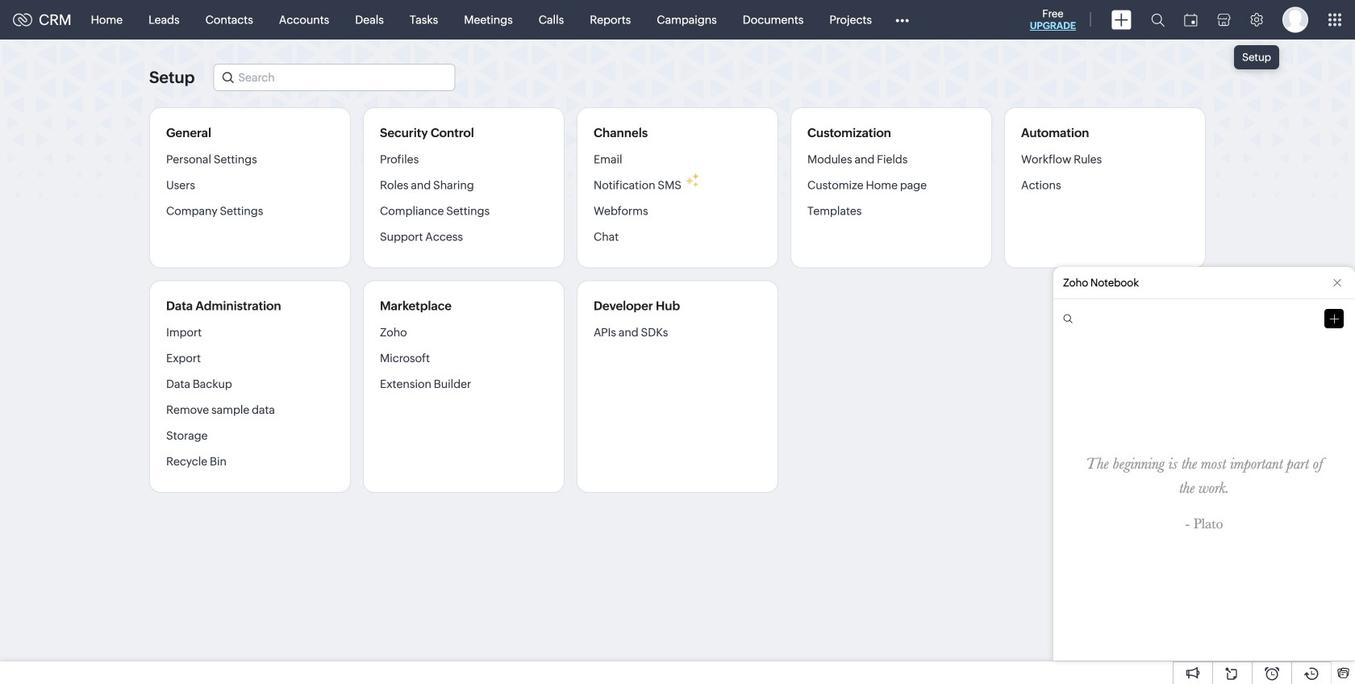 Task type: locate. For each thing, give the bounding box(es) containing it.
None field
[[213, 64, 455, 91]]

Search text field
[[214, 65, 454, 90]]

Other Modules field
[[885, 7, 920, 33]]

search image
[[1151, 13, 1165, 27]]

create menu element
[[1102, 0, 1141, 39]]



Task type: vqa. For each thing, say whether or not it's contained in the screenshot.
CALENDAR image
yes



Task type: describe. For each thing, give the bounding box(es) containing it.
search element
[[1141, 0, 1175, 40]]

profile element
[[1273, 0, 1318, 39]]

profile image
[[1283, 7, 1308, 33]]

create menu image
[[1112, 10, 1132, 29]]

logo image
[[13, 13, 32, 26]]

calendar image
[[1184, 13, 1198, 26]]



